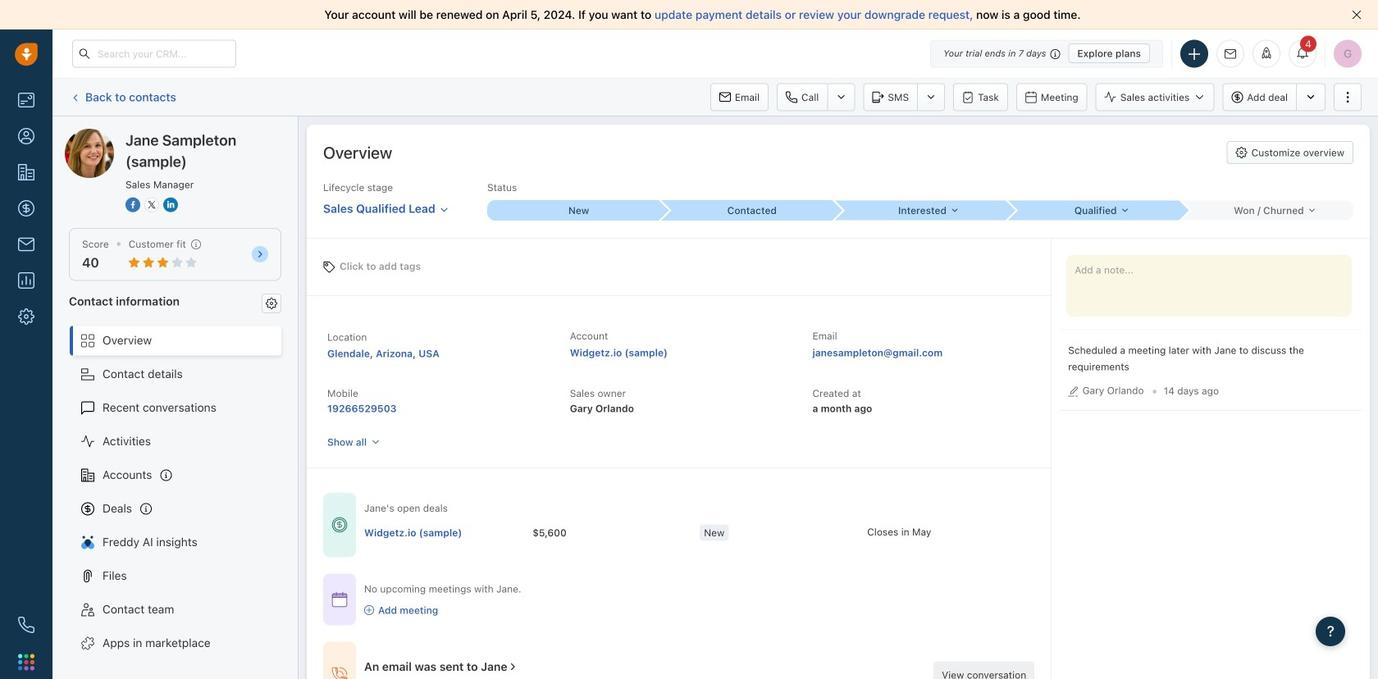Task type: vqa. For each thing, say whether or not it's contained in the screenshot.
What's new image
yes



Task type: describe. For each thing, give the bounding box(es) containing it.
phone image
[[18, 617, 34, 634]]

what's new image
[[1262, 47, 1273, 59]]

mng settings image
[[266, 298, 277, 309]]



Task type: locate. For each thing, give the bounding box(es) containing it.
Search your CRM... text field
[[72, 40, 236, 68]]

close image
[[1353, 10, 1363, 20]]

container_wx8msf4aqz5i3rn1 image
[[332, 592, 348, 608], [364, 606, 374, 616], [508, 662, 519, 673], [332, 667, 348, 680]]

freshworks switcher image
[[18, 654, 34, 671]]

cell
[[364, 517, 533, 549]]

row
[[364, 517, 1035, 550]]

container_wx8msf4aqz5i3rn1 image
[[332, 517, 348, 534]]

send email image
[[1225, 49, 1237, 59]]

phone element
[[10, 609, 43, 642]]



